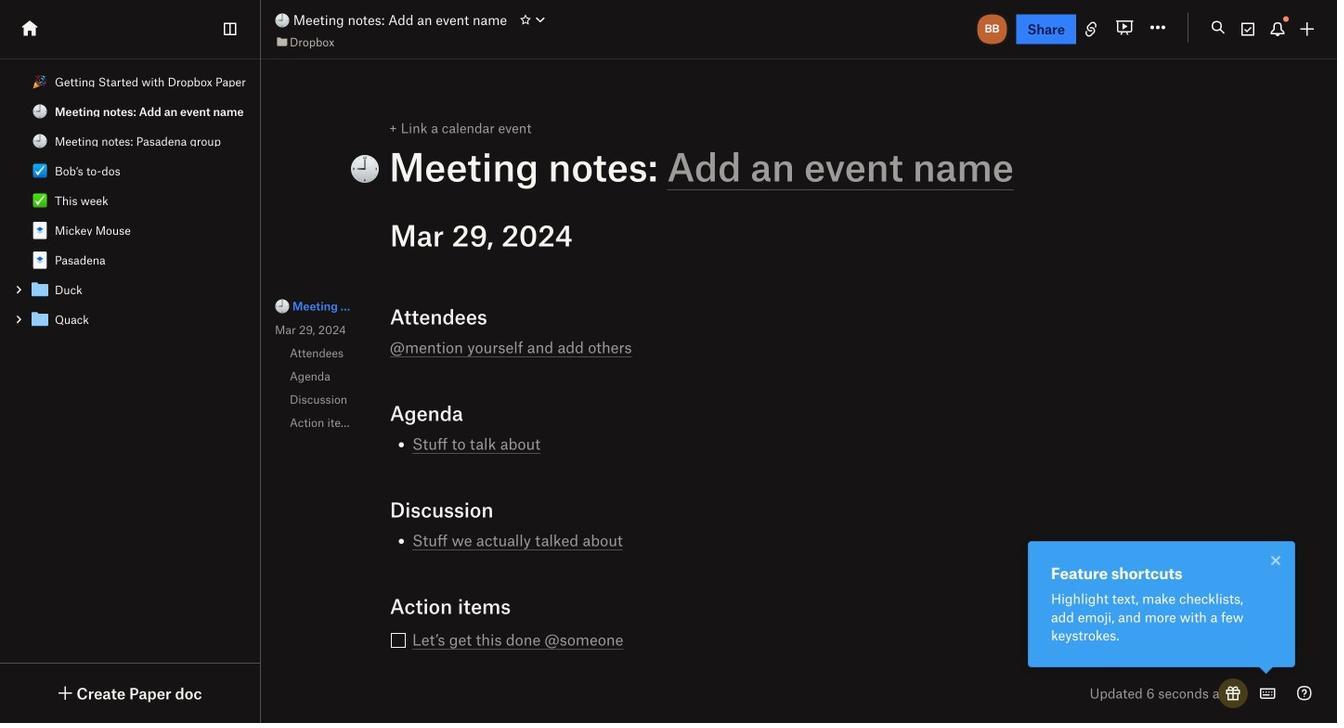 Task type: describe. For each thing, give the bounding box(es) containing it.
party popper image
[[33, 74, 47, 89]]

check mark button image
[[33, 193, 47, 208]]

1 vertical spatial nine o'clock image
[[33, 134, 47, 149]]

/ contents list
[[0, 67, 260, 334]]

0 vertical spatial nine o'clock image
[[33, 104, 47, 119]]

3 template content image from the top
[[29, 308, 51, 331]]



Task type: vqa. For each thing, say whether or not it's contained in the screenshot.
the leftmost Explore
no



Task type: locate. For each thing, give the bounding box(es) containing it.
nine o'clock image
[[33, 104, 47, 119], [275, 299, 290, 314]]

1 horizontal spatial nine o'clock image
[[275, 13, 290, 28]]

check box with check image
[[33, 163, 47, 178]]

1 expand folder image from the top
[[12, 283, 25, 296]]

nine o'clock image
[[275, 13, 290, 28], [33, 134, 47, 149]]

2 template content image from the top
[[29, 249, 51, 271]]

1 template content image from the top
[[29, 219, 51, 241]]

template content image
[[29, 219, 51, 241], [29, 249, 51, 271], [29, 308, 51, 331]]

0 horizontal spatial nine o'clock image
[[33, 104, 47, 119]]

overlay image
[[1265, 550, 1287, 572]]

expand folder image for 3rd template content image
[[12, 313, 25, 326]]

heading
[[350, 143, 1050, 190]]

1 vertical spatial nine o'clock image
[[275, 299, 290, 314]]

0 horizontal spatial nine o'clock image
[[33, 134, 47, 149]]

template content image
[[29, 279, 51, 301]]

1 vertical spatial expand folder image
[[12, 313, 25, 326]]

expand folder image for template content icon
[[12, 283, 25, 296]]

navigation
[[255, 276, 481, 454]]

0 vertical spatial nine o'clock image
[[275, 13, 290, 28]]

close image
[[1265, 550, 1287, 572]]

1 horizontal spatial nine o'clock image
[[275, 299, 290, 314]]

1 vertical spatial template content image
[[29, 249, 51, 271]]

template content image down template content icon
[[29, 308, 51, 331]]

0 vertical spatial template content image
[[29, 219, 51, 241]]

expand folder image
[[12, 283, 25, 296], [12, 313, 25, 326]]

template content image down check mark button icon
[[29, 219, 51, 241]]

2 vertical spatial template content image
[[29, 308, 51, 331]]

template content image up template content icon
[[29, 249, 51, 271]]

0 vertical spatial expand folder image
[[12, 283, 25, 296]]

2 expand folder image from the top
[[12, 313, 25, 326]]



